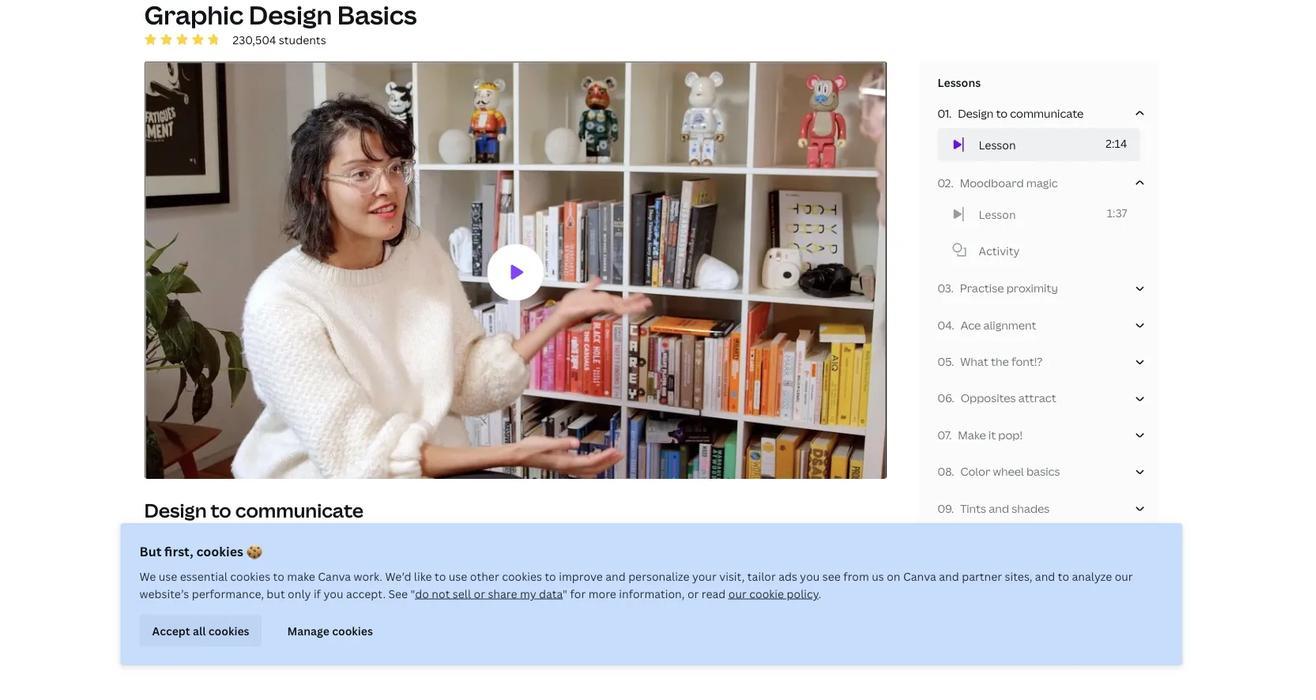 Task type: vqa. For each thing, say whether or not it's contained in the screenshot.
top the have
no



Task type: locate. For each thing, give the bounding box(es) containing it.
. for 05
[[952, 354, 954, 369]]

0 horizontal spatial or
[[474, 586, 485, 601]]

.
[[949, 105, 952, 120], [951, 175, 954, 190], [951, 281, 954, 296], [952, 317, 955, 332], [952, 354, 954, 369], [952, 391, 955, 406], [950, 427, 952, 442], [952, 464, 954, 479], [952, 501, 954, 516], [819, 586, 822, 601]]

proximity
[[1007, 281, 1058, 296]]

1 canva from the left
[[318, 569, 351, 584]]

2 " from the left
[[563, 586, 568, 601]]

canva
[[318, 569, 351, 584], [903, 569, 937, 584]]

0 horizontal spatial design
[[144, 497, 207, 523]]

what up the why on the left of the page
[[157, 582, 189, 599]]

1 vertical spatial lesson
[[979, 207, 1016, 222]]

practise
[[960, 281, 1004, 296]]

accept.
[[346, 586, 386, 601]]

to up but
[[273, 569, 284, 584]]

2 lesson from the top
[[979, 207, 1016, 222]]

why design matters to you
[[157, 608, 319, 625]]

canva up if
[[318, 569, 351, 584]]

you down only
[[297, 608, 319, 625]]

and right sites,
[[1035, 569, 1056, 584]]

like inside we use essential cookies to make canva work. we'd like to use other cookies to improve and personalize your visit, tailor ads you see from us on canva and partner sites, and to analyze our website's performance, but only if you accept. see "
[[414, 569, 432, 584]]

0 horizontal spatial we
[[192, 582, 209, 599]]

communicate up magic
[[1010, 105, 1084, 120]]

0 vertical spatial design
[[369, 582, 409, 599]]

do not sell or share my data " for more information, or read our cookie policy .
[[415, 586, 822, 601]]

our down visit,
[[729, 586, 747, 601]]

if
[[314, 586, 321, 601]]

" inside we use essential cookies to make canva work. we'd like to use other cookies to improve and personalize your visit, tailor ads you see from us on canva and partner sites, and to analyze our website's performance, but only if you accept. see "
[[411, 586, 415, 601]]

our
[[1115, 569, 1133, 584], [729, 586, 747, 601]]

05 . what the font!?
[[938, 354, 1043, 369]]

but
[[267, 586, 285, 601]]

1 horizontal spatial canva
[[903, 569, 937, 584]]

share
[[488, 586, 517, 601]]

07
[[938, 427, 950, 442]]

attract
[[1019, 391, 1057, 406]]

like left a
[[356, 635, 376, 652]]

. for 09
[[952, 501, 954, 516]]

tints
[[961, 501, 987, 516]]

cookies inside accept all cookies 'button'
[[209, 623, 249, 638]]

1 horizontal spatial we
[[285, 582, 302, 599]]

lesson
[[979, 138, 1016, 153], [979, 207, 1016, 222]]

2 vertical spatial you
[[297, 608, 319, 625]]

0 vertical spatial communicate
[[1010, 105, 1084, 120]]

0 horizontal spatial what
[[157, 582, 189, 599]]

2 canva from the left
[[903, 569, 937, 584]]

2 horizontal spatial you
[[800, 569, 820, 584]]

other
[[470, 569, 499, 584]]

1 vertical spatial our
[[729, 586, 747, 601]]

personalize
[[629, 569, 690, 584]]

0 vertical spatial design
[[958, 105, 994, 120]]

our right the "analyze" in the bottom of the page
[[1115, 569, 1133, 584]]

0 horizontal spatial design
[[187, 608, 226, 625]]

learnings
[[186, 543, 235, 558]]

01 . design to communicate
[[938, 105, 1084, 120]]

we left "talk" at the bottom left of page
[[285, 582, 302, 599]]

use up sell
[[449, 569, 467, 584]]

0 horizontal spatial "
[[411, 586, 415, 601]]

1 vertical spatial you
[[324, 586, 343, 601]]

like up do
[[414, 569, 432, 584]]

activity
[[979, 243, 1020, 258]]

lesson down 02 . moodboard magic
[[979, 207, 1016, 222]]

2 use from the left
[[449, 569, 467, 584]]

03
[[938, 281, 951, 296]]

like
[[414, 569, 432, 584], [356, 635, 376, 652]]

students
[[279, 32, 326, 47]]

use up website's
[[159, 569, 177, 584]]

to
[[996, 105, 1008, 120], [211, 497, 231, 523], [273, 569, 284, 584], [435, 569, 446, 584], [545, 569, 556, 584], [1058, 569, 1070, 584], [280, 608, 293, 625], [306, 635, 319, 652]]

mean
[[212, 582, 246, 599]]

0 horizontal spatial use
[[159, 569, 177, 584]]

. for 03
[[951, 281, 954, 296]]

accept
[[152, 623, 190, 638]]

1 or from the left
[[474, 586, 485, 601]]

0 horizontal spatial our
[[729, 586, 747, 601]]

how
[[157, 635, 184, 652]]

a
[[380, 635, 387, 652]]

when
[[249, 582, 282, 599]]

0 horizontal spatial you
[[297, 608, 319, 625]]

04 . ace alignment
[[938, 317, 1037, 332]]

1 use from the left
[[159, 569, 177, 584]]

or left read
[[688, 586, 699, 601]]

1 lesson from the top
[[979, 138, 1016, 153]]

. for 06
[[952, 391, 955, 406]]

🍪
[[246, 543, 259, 560]]

but first, cookies 🍪
[[140, 543, 259, 560]]

lesson for 1:37
[[979, 207, 1016, 222]]

communicate up 🍪
[[235, 497, 364, 523]]

why
[[157, 608, 184, 625]]

do not sell or share my data link
[[415, 586, 563, 601]]

1 horizontal spatial you
[[324, 586, 343, 601]]

learn
[[272, 635, 303, 652]]

2 or from the left
[[688, 586, 699, 601]]

we
[[192, 582, 209, 599], [285, 582, 302, 599]]

1 we from the left
[[192, 582, 209, 599]]

" right the see
[[411, 586, 415, 601]]

tailor
[[748, 569, 776, 584]]

and up "do not sell or share my data " for more information, or read our cookie policy ." in the bottom of the page
[[606, 569, 626, 584]]

my
[[520, 586, 536, 601]]

0 vertical spatial our
[[1115, 569, 1133, 584]]

our inside we use essential cookies to make canva work. we'd like to use other cookies to improve and personalize your visit, tailor ads you see from us on canva and partner sites, and to analyze our website's performance, but only if you accept. see "
[[1115, 569, 1133, 584]]

1 horizontal spatial use
[[449, 569, 467, 584]]

use
[[159, 569, 177, 584], [449, 569, 467, 584]]

or right sell
[[474, 586, 485, 601]]

2 we from the left
[[285, 582, 302, 599]]

design
[[369, 582, 409, 599], [187, 608, 226, 625]]

1:37
[[1107, 205, 1128, 220]]

design up key
[[144, 497, 207, 523]]

0 vertical spatial lesson
[[979, 138, 1016, 153]]

to up data
[[545, 569, 556, 584]]

sites,
[[1005, 569, 1033, 584]]

we left mean
[[192, 582, 209, 599]]

1 horizontal spatial design
[[369, 582, 409, 599]]

and left partner
[[939, 569, 959, 584]]

1 horizontal spatial what
[[961, 354, 989, 369]]

08
[[938, 464, 952, 479]]

1 horizontal spatial "
[[563, 586, 568, 601]]

1 vertical spatial design
[[187, 608, 226, 625]]

1 horizontal spatial our
[[1115, 569, 1133, 584]]

09
[[938, 501, 952, 516]]

design left do
[[369, 582, 409, 599]]

06
[[938, 391, 952, 406]]

1 " from the left
[[411, 586, 415, 601]]

you up 'policy'
[[800, 569, 820, 584]]

visit,
[[719, 569, 745, 584]]

cookie
[[750, 586, 784, 601]]

1 vertical spatial communicate
[[235, 497, 364, 523]]

canva right on on the right bottom of page
[[903, 569, 937, 584]]

magic
[[1027, 175, 1058, 190]]

manage cookies button
[[275, 615, 386, 647]]

see
[[823, 569, 841, 584]]

lesson down 01 . design to communicate
[[979, 138, 1016, 153]]

you right if
[[324, 586, 343, 601]]

think
[[322, 635, 353, 652]]

and
[[989, 501, 1009, 516], [606, 569, 626, 584], [939, 569, 959, 584], [1035, 569, 1056, 584]]

06 . opposites attract
[[938, 391, 1057, 406]]

see
[[389, 586, 408, 601]]

1 horizontal spatial like
[[414, 569, 432, 584]]

design right '01'
[[958, 105, 994, 120]]

1 horizontal spatial or
[[688, 586, 699, 601]]

sell
[[453, 586, 471, 601]]

. for 01
[[949, 105, 952, 120]]

it
[[989, 427, 996, 442]]

from
[[844, 569, 869, 584]]

1 horizontal spatial communicate
[[1010, 105, 1084, 120]]

what left the on the bottom right
[[961, 354, 989, 369]]

0 vertical spatial like
[[414, 569, 432, 584]]

to left the "analyze" in the bottom of the page
[[1058, 569, 1070, 584]]

manage
[[287, 623, 329, 638]]

1 horizontal spatial design
[[958, 105, 994, 120]]

0 horizontal spatial communicate
[[235, 497, 364, 523]]

us
[[872, 569, 884, 584]]

0 horizontal spatial like
[[356, 635, 376, 652]]

0 horizontal spatial canva
[[318, 569, 351, 584]]

or
[[474, 586, 485, 601], [688, 586, 699, 601]]

graphic design course - canva design school - design to communicate image
[[146, 63, 886, 482]]

work.
[[354, 569, 383, 584]]

everyone
[[187, 635, 244, 652]]

design up everyone at the bottom of page
[[187, 608, 226, 625]]

" left for
[[563, 586, 568, 601]]

to right '01'
[[996, 105, 1008, 120]]



Task type: describe. For each thing, give the bounding box(es) containing it.
. for 08
[[952, 464, 954, 479]]

read
[[702, 586, 726, 601]]

02 . moodboard magic
[[938, 175, 1058, 190]]

230,504 students
[[233, 32, 326, 47]]

your
[[692, 569, 717, 584]]

data
[[539, 586, 563, 601]]

the
[[991, 354, 1009, 369]]

ace
[[961, 317, 981, 332]]

lesson for 2:14
[[979, 138, 1016, 153]]

first,
[[165, 543, 193, 560]]

ads
[[779, 569, 798, 584]]

manage cookies
[[287, 623, 373, 638]]

1 vertical spatial like
[[356, 635, 376, 652]]

activity link
[[938, 234, 1140, 267]]

shades
[[1012, 501, 1050, 516]]

our cookie policy link
[[729, 586, 819, 601]]

can
[[247, 635, 269, 652]]

09 . tints and shades
[[938, 501, 1050, 516]]

how everyone can learn to think like a designer
[[157, 635, 442, 652]]

analyze
[[1072, 569, 1112, 584]]

key learnings
[[163, 543, 235, 558]]

accept all cookies
[[152, 623, 249, 638]]

partner
[[962, 569, 1002, 584]]

to up not at the bottom of page
[[435, 569, 446, 584]]

font!?
[[1012, 354, 1043, 369]]

04
[[938, 317, 952, 332]]

230,504
[[233, 32, 276, 47]]

alignment
[[984, 317, 1037, 332]]

basics
[[1027, 464, 1060, 479]]

wheel
[[993, 464, 1024, 479]]

matters
[[230, 608, 277, 625]]

key
[[163, 543, 183, 558]]

make
[[958, 427, 986, 442]]

make
[[287, 569, 315, 584]]

more
[[589, 586, 616, 601]]

designer
[[390, 635, 442, 652]]

accept all cookies button
[[140, 615, 262, 647]]

07 . make it pop!
[[938, 427, 1023, 442]]

. for 07
[[950, 427, 952, 442]]

1 vertical spatial what
[[157, 582, 189, 599]]

05
[[938, 354, 952, 369]]

improve
[[559, 569, 603, 584]]

all
[[193, 623, 206, 638]]

talk
[[305, 582, 327, 599]]

and right tints
[[989, 501, 1009, 516]]

do
[[415, 586, 429, 601]]

on
[[887, 569, 901, 584]]

performance,
[[192, 586, 264, 601]]

website's
[[140, 586, 189, 601]]

but
[[140, 543, 162, 560]]

0 vertical spatial you
[[800, 569, 820, 584]]

lessons
[[938, 75, 981, 90]]

what we mean when we talk about design
[[157, 582, 409, 599]]

0 vertical spatial what
[[961, 354, 989, 369]]

03 . practise proximity
[[938, 281, 1058, 296]]

. for 02
[[951, 175, 954, 190]]

pop!
[[999, 427, 1023, 442]]

we
[[140, 569, 156, 584]]

cookies inside manage cookies "button"
[[332, 623, 373, 638]]

color
[[961, 464, 991, 479]]

not
[[432, 586, 450, 601]]

only
[[288, 586, 311, 601]]

we'd
[[385, 569, 411, 584]]

to down but
[[280, 608, 293, 625]]

2:14
[[1106, 136, 1128, 151]]

policy
[[787, 586, 819, 601]]

opposites
[[961, 391, 1016, 406]]

to up learnings
[[211, 497, 231, 523]]

essential
[[180, 569, 228, 584]]

. for 04
[[952, 317, 955, 332]]

01
[[938, 105, 949, 120]]

for
[[570, 586, 586, 601]]

to left think
[[306, 635, 319, 652]]

information,
[[619, 586, 685, 601]]

02
[[938, 175, 951, 190]]

08 . color wheel basics
[[938, 464, 1060, 479]]

we use essential cookies to make canva work. we'd like to use other cookies to improve and personalize your visit, tailor ads you see from us on canva and partner sites, and to analyze our website's performance, but only if you accept. see "
[[140, 569, 1133, 601]]

moodboard
[[960, 175, 1024, 190]]

1 vertical spatial design
[[144, 497, 207, 523]]

key learnings button
[[144, 535, 254, 566]]

design to communicate
[[144, 497, 364, 523]]



